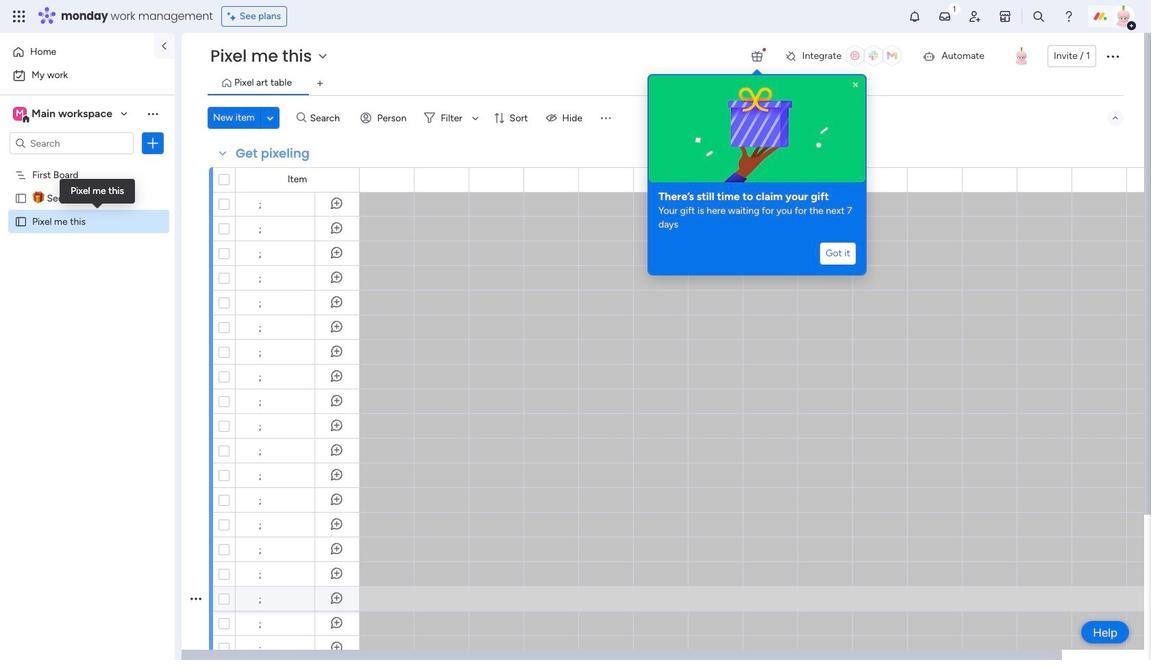 Task type: vqa. For each thing, say whether or not it's contained in the screenshot.
leftmost component 'image'
no



Task type: describe. For each thing, give the bounding box(es) containing it.
search everything image
[[1033, 10, 1046, 23]]

Search in workspace field
[[29, 135, 115, 151]]

1 image
[[949, 1, 961, 16]]

see plans image
[[227, 9, 240, 24]]

add view image
[[317, 79, 323, 89]]

select product image
[[12, 10, 26, 23]]

help image
[[1063, 10, 1077, 23]]

menu image
[[599, 111, 613, 125]]

options image
[[1105, 48, 1122, 64]]

collapse image
[[1111, 112, 1122, 123]]

0 vertical spatial option
[[8, 41, 146, 63]]

workspace options image
[[146, 107, 160, 121]]

ruby anderson image
[[1114, 5, 1135, 27]]

workspace selection element
[[13, 106, 115, 123]]

2 vertical spatial option
[[0, 162, 175, 165]]

invite members image
[[969, 10, 983, 23]]

monday marketplace image
[[999, 10, 1013, 23]]



Task type: locate. For each thing, give the bounding box(es) containing it.
options image
[[146, 136, 160, 150], [191, 582, 202, 616], [191, 631, 202, 660]]

tab
[[309, 73, 331, 95]]

update feed image
[[939, 10, 952, 23]]

2 vertical spatial options image
[[191, 631, 202, 660]]

tab list
[[208, 73, 1125, 95]]

2 public board image from the top
[[14, 215, 27, 228]]

0 vertical spatial options image
[[146, 136, 160, 150]]

0 vertical spatial public board image
[[14, 191, 27, 204]]

option
[[8, 41, 146, 63], [8, 64, 167, 86], [0, 162, 175, 165]]

1 public board image from the top
[[14, 191, 27, 204]]

1 vertical spatial public board image
[[14, 215, 27, 228]]

1 vertical spatial option
[[8, 64, 167, 86]]

list box
[[0, 160, 175, 418]]

ruby anderson image
[[1013, 47, 1031, 65]]

heading
[[659, 189, 856, 204]]

public board image
[[14, 191, 27, 204], [14, 215, 27, 228]]

close image
[[851, 80, 862, 91]]

arrow down image
[[468, 110, 484, 126]]

workspace image
[[13, 106, 27, 121]]

notifications image
[[909, 10, 922, 23]]

None field
[[232, 145, 313, 163]]

1 vertical spatial options image
[[191, 582, 202, 616]]

v2 search image
[[297, 110, 307, 126]]

Search field
[[307, 108, 348, 128]]

angle down image
[[267, 113, 274, 123]]



